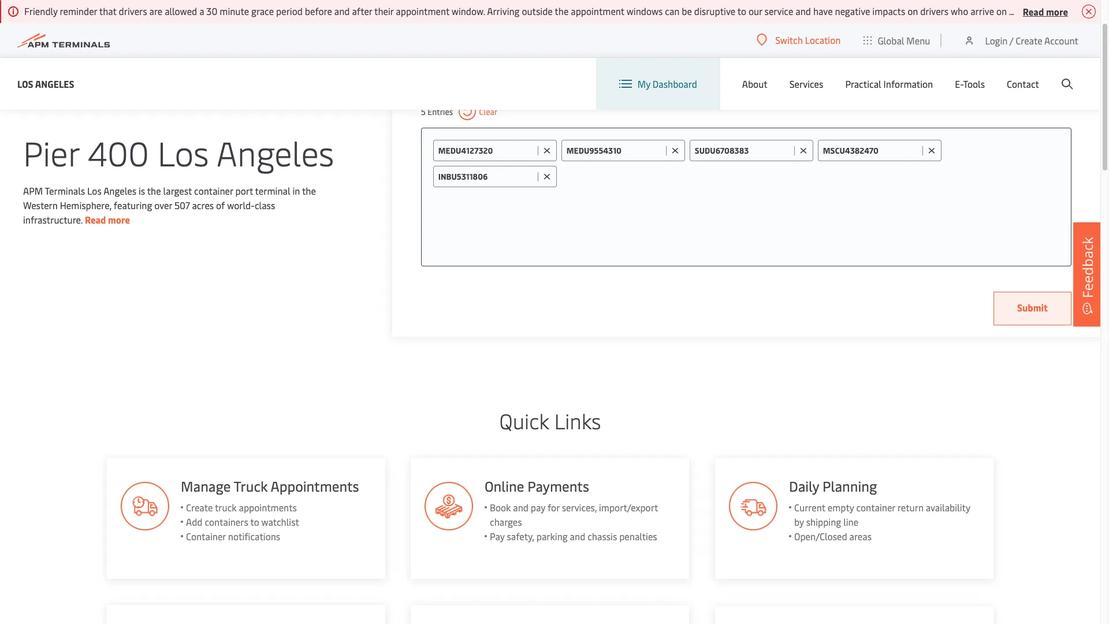 Task type: vqa. For each thing, say whether or not it's contained in the screenshot.
of inside the Apm Terminals Los Angeles Is The Largest Container Port Terminal In The Western Hemisphere, Featuring Over 507 Acres Of World-Class Infrastructure.
yes



Task type: describe. For each thing, give the bounding box(es) containing it.
switch location button
[[757, 34, 841, 46]]

add
[[186, 516, 202, 528]]

read more link
[[85, 213, 130, 226]]

1 horizontal spatial container
[[475, 63, 514, 76]]

quick
[[500, 406, 549, 435]]

watchlist
[[261, 516, 299, 528]]

tariffs - 131 image
[[425, 482, 474, 531]]

read for read more button
[[1023, 5, 1045, 18]]

angeles for pier 400 los angeles
[[217, 129, 334, 175]]

safety,
[[507, 530, 535, 543]]

infrastructure.
[[23, 213, 83, 226]]

400
[[88, 129, 149, 175]]

windows
[[627, 5, 663, 17]]

the
[[691, 63, 706, 76]]

apm
[[23, 184, 43, 197]]

lading
[[553, 63, 578, 76]]

los for terminals
[[87, 184, 102, 197]]

truck
[[215, 501, 236, 514]]

and left 'pay'
[[514, 501, 529, 514]]

track
[[421, 34, 459, 56]]

after
[[352, 5, 372, 17]]

2 horizontal spatial entered id text field
[[695, 145, 792, 156]]

switch
[[776, 34, 803, 46]]

submit button
[[994, 292, 1072, 325]]

los for 400
[[158, 129, 209, 175]]

close alert image
[[1083, 5, 1096, 18]]

account
[[1045, 34, 1079, 47]]

0 vertical spatial to
[[738, 5, 747, 17]]

orange club loyalty program - 56 image
[[730, 482, 778, 531]]

0 vertical spatial angeles
[[35, 77, 74, 90]]

pier 400 los angeles
[[23, 129, 334, 175]]

switch location
[[776, 34, 841, 46]]

2 arrive from the left
[[1083, 5, 1107, 17]]

port
[[236, 184, 253, 197]]

links
[[555, 406, 601, 435]]

our
[[749, 5, 763, 17]]

impacts
[[873, 5, 906, 17]]

hemisphere,
[[60, 199, 112, 211]]

who
[[951, 5, 969, 17]]

planning
[[823, 477, 878, 495]]

contact
[[1007, 77, 1040, 90]]

more for read more link
[[108, 213, 130, 226]]

dashboard
[[653, 77, 698, 90]]

about
[[743, 77, 768, 90]]

entries).
[[655, 63, 689, 76]]

can
[[665, 5, 680, 17]]

location
[[806, 34, 841, 46]]

allowed
[[165, 5, 197, 17]]

read more for read more link
[[85, 213, 130, 226]]

period
[[276, 5, 303, 17]]

please enter container or bill of lading ids (maximum 50 entries). the tags are re-editable.
[[421, 63, 792, 76]]

appointments
[[239, 501, 297, 514]]

1 that from the left
[[99, 5, 117, 17]]

by
[[795, 516, 805, 528]]

acres
[[192, 199, 214, 211]]

0 horizontal spatial entered id text field
[[439, 171, 535, 182]]

practical
[[846, 77, 882, 90]]

1 appointment from the left
[[396, 5, 450, 17]]

grace
[[251, 5, 274, 17]]

penalties
[[620, 530, 658, 543]]

track and trace - import availability
[[421, 34, 674, 56]]

before
[[305, 5, 332, 17]]

e-tools button
[[956, 58, 985, 110]]

be
[[682, 5, 692, 17]]

global menu button
[[853, 23, 942, 58]]

clear button
[[459, 103, 498, 120]]

pay
[[490, 530, 505, 543]]

la secondary image
[[78, 201, 280, 375]]

2 drivers from the left
[[921, 5, 949, 17]]

container inside daily planning current empty container return availability by shipping line open/closed areas
[[857, 501, 896, 514]]

in
[[293, 184, 300, 197]]

arriving
[[487, 5, 520, 17]]

daily
[[790, 477, 820, 495]]

0 horizontal spatial los
[[17, 77, 33, 90]]

feedback button
[[1074, 222, 1103, 327]]

apm terminals los angeles is the largest container port terminal in the western hemisphere, featuring over 507 acres of world-class infrastructure.
[[23, 184, 316, 226]]

have
[[814, 5, 833, 17]]

pay
[[531, 501, 546, 514]]

Type or paste your IDs here text field
[[562, 166, 1060, 187]]

services,
[[562, 501, 597, 514]]

containers
[[205, 516, 248, 528]]

daily planning current empty container return availability by shipping line open/closed areas
[[790, 477, 971, 543]]

more for read more button
[[1047, 5, 1069, 18]]

outside
[[522, 5, 553, 17]]

drivers
[[1033, 5, 1062, 17]]

feedback
[[1079, 237, 1098, 298]]

line
[[844, 516, 859, 528]]

return
[[898, 501, 924, 514]]

tags
[[708, 63, 726, 76]]

30
[[207, 5, 218, 17]]

reminder
[[60, 5, 97, 17]]

service
[[765, 5, 794, 17]]

friendly reminder that drivers are allowed a 30 minute grace period before and after their appointment window. arriving outside the appointment windows can be disruptive to our service and have negative impacts on drivers who arrive on time. drivers that arrive o
[[24, 5, 1110, 17]]

login
[[986, 34, 1008, 47]]

payments
[[528, 477, 590, 495]]

information
[[884, 77, 934, 90]]



Task type: locate. For each thing, give the bounding box(es) containing it.
and up enter
[[463, 34, 489, 56]]

truck
[[233, 477, 268, 495]]

availability up 50
[[598, 34, 674, 56]]

import
[[546, 34, 594, 56]]

more down featuring
[[108, 213, 130, 226]]

to up notifications
[[250, 516, 259, 528]]

and left chassis
[[571, 530, 586, 543]]

2 horizontal spatial angeles
[[217, 129, 334, 175]]

create up the add at the bottom left of page
[[186, 501, 213, 514]]

0 vertical spatial create
[[1016, 34, 1043, 47]]

1 vertical spatial read
[[85, 213, 106, 226]]

world-
[[227, 199, 255, 211]]

1 horizontal spatial more
[[1047, 5, 1069, 18]]

western
[[23, 199, 58, 211]]

tools
[[964, 77, 985, 90]]

create right /
[[1016, 34, 1043, 47]]

1 vertical spatial of
[[216, 199, 225, 211]]

the right outside
[[555, 5, 569, 17]]

more up account
[[1047, 5, 1069, 18]]

1 horizontal spatial entered id text field
[[567, 145, 663, 156]]

friendly
[[24, 5, 58, 17]]

1 on from the left
[[908, 5, 919, 17]]

1 horizontal spatial drivers
[[921, 5, 949, 17]]

1 vertical spatial create
[[186, 501, 213, 514]]

1 vertical spatial container
[[194, 184, 233, 197]]

of inside apm terminals los angeles is the largest container port terminal in the western hemisphere, featuring over 507 acres of world-class infrastructure.
[[216, 199, 225, 211]]

507
[[174, 199, 190, 211]]

read more down hemisphere,
[[85, 213, 130, 226]]

arrive right who
[[971, 5, 995, 17]]

about button
[[743, 58, 768, 110]]

chassis
[[588, 530, 618, 543]]

container up acres on the left of the page
[[194, 184, 233, 197]]

container left or
[[475, 63, 514, 76]]

minute
[[220, 5, 249, 17]]

angeles inside apm terminals los angeles is the largest container port terminal in the western hemisphere, featuring over 507 acres of world-class infrastructure.
[[104, 184, 136, 197]]

read
[[1023, 5, 1045, 18], [85, 213, 106, 226]]

e-tools
[[956, 77, 985, 90]]

manage truck appointments create truck appointments add containers to watchlist container notifications
[[181, 477, 359, 543]]

pier
[[23, 129, 79, 175]]

1 entered id text field from the left
[[439, 145, 535, 156]]

Entered ID text field
[[567, 145, 663, 156], [695, 145, 792, 156], [439, 171, 535, 182]]

entries
[[428, 106, 453, 117]]

1 horizontal spatial arrive
[[1083, 5, 1107, 17]]

services button
[[790, 58, 824, 110]]

1 horizontal spatial the
[[302, 184, 316, 197]]

services
[[790, 77, 824, 90]]

availability
[[598, 34, 674, 56], [927, 501, 971, 514]]

class
[[255, 199, 275, 211]]

that left close alert icon
[[1064, 5, 1081, 17]]

1 vertical spatial read more
[[85, 213, 130, 226]]

0 vertical spatial container
[[475, 63, 514, 76]]

container
[[186, 530, 226, 543]]

to left our
[[738, 5, 747, 17]]

1 horizontal spatial are
[[728, 63, 742, 76]]

2 horizontal spatial los
[[158, 129, 209, 175]]

1 vertical spatial to
[[250, 516, 259, 528]]

open/closed
[[795, 530, 848, 543]]

re-
[[744, 63, 756, 76]]

and left "after" on the left of page
[[335, 5, 350, 17]]

read more for read more button
[[1023, 5, 1069, 18]]

drivers left who
[[921, 5, 949, 17]]

0 vertical spatial availability
[[598, 34, 674, 56]]

2 horizontal spatial container
[[857, 501, 896, 514]]

quick links
[[500, 406, 601, 435]]

on left time.
[[997, 5, 1008, 17]]

appointments
[[270, 477, 359, 495]]

drivers left 'allowed'
[[119, 5, 147, 17]]

1 horizontal spatial that
[[1064, 5, 1081, 17]]

los
[[17, 77, 33, 90], [158, 129, 209, 175], [87, 184, 102, 197]]

0 vertical spatial read more
[[1023, 5, 1069, 18]]

appointment up track at top
[[396, 5, 450, 17]]

2 that from the left
[[1064, 5, 1081, 17]]

more inside button
[[1047, 5, 1069, 18]]

container inside apm terminals los angeles is the largest container port terminal in the western hemisphere, featuring over 507 acres of world-class infrastructure.
[[194, 184, 233, 197]]

time.
[[1010, 5, 1030, 17]]

1 horizontal spatial of
[[542, 63, 551, 76]]

to inside manage truck appointments create truck appointments add containers to watchlist container notifications
[[250, 516, 259, 528]]

2 vertical spatial container
[[857, 501, 896, 514]]

5
[[421, 106, 426, 117]]

disruptive
[[695, 5, 736, 17]]

arrive
[[971, 5, 995, 17], [1083, 5, 1107, 17]]

2 vertical spatial los
[[87, 184, 102, 197]]

container
[[475, 63, 514, 76], [194, 184, 233, 197], [857, 501, 896, 514]]

submit
[[1018, 301, 1048, 314]]

0 vertical spatial los
[[17, 77, 33, 90]]

appointment
[[396, 5, 450, 17], [571, 5, 625, 17]]

and left have
[[796, 5, 812, 17]]

1 horizontal spatial angeles
[[104, 184, 136, 197]]

1 arrive from the left
[[971, 5, 995, 17]]

1 horizontal spatial to
[[738, 5, 747, 17]]

availability right return
[[927, 501, 971, 514]]

on right impacts
[[908, 5, 919, 17]]

1 drivers from the left
[[119, 5, 147, 17]]

0 horizontal spatial that
[[99, 5, 117, 17]]

los angeles link
[[17, 77, 74, 91]]

1 horizontal spatial on
[[997, 5, 1008, 17]]

and
[[335, 5, 350, 17], [796, 5, 812, 17], [463, 34, 489, 56], [514, 501, 529, 514], [571, 530, 586, 543]]

are left 'allowed'
[[149, 5, 163, 17]]

1 vertical spatial more
[[108, 213, 130, 226]]

read more button
[[1023, 4, 1069, 18]]

0 horizontal spatial to
[[250, 516, 259, 528]]

the right in
[[302, 184, 316, 197]]

0 horizontal spatial appointment
[[396, 5, 450, 17]]

availability inside daily planning current empty container return availability by shipping line open/closed areas
[[927, 501, 971, 514]]

0 vertical spatial are
[[149, 5, 163, 17]]

1 horizontal spatial entered id text field
[[824, 145, 920, 156]]

angeles for apm terminals los angeles is the largest container port terminal in the western hemisphere, featuring over 507 acres of world-class infrastructure.
[[104, 184, 136, 197]]

0 horizontal spatial angeles
[[35, 77, 74, 90]]

shipping
[[807, 516, 842, 528]]

0 horizontal spatial drivers
[[119, 5, 147, 17]]

1 vertical spatial are
[[728, 63, 742, 76]]

that right reminder
[[99, 5, 117, 17]]

5 entries
[[421, 106, 453, 117]]

1 horizontal spatial read
[[1023, 5, 1045, 18]]

o
[[1109, 5, 1110, 17]]

1 horizontal spatial read more
[[1023, 5, 1069, 18]]

enter
[[451, 63, 472, 76]]

of right acres on the left of the page
[[216, 199, 225, 211]]

0 horizontal spatial of
[[216, 199, 225, 211]]

login / create account
[[986, 34, 1079, 47]]

read for read more link
[[85, 213, 106, 226]]

online
[[485, 477, 525, 495]]

0 horizontal spatial more
[[108, 213, 130, 226]]

0 horizontal spatial on
[[908, 5, 919, 17]]

or
[[516, 63, 524, 76]]

Entered ID text field
[[439, 145, 535, 156], [824, 145, 920, 156]]

my dashboard
[[638, 77, 698, 90]]

1 vertical spatial availability
[[927, 501, 971, 514]]

0 horizontal spatial read more
[[85, 213, 130, 226]]

read inside button
[[1023, 5, 1045, 18]]

0 horizontal spatial are
[[149, 5, 163, 17]]

create inside manage truck appointments create truck appointments add containers to watchlist container notifications
[[186, 501, 213, 514]]

largest
[[163, 184, 192, 197]]

is
[[139, 184, 145, 197]]

read more up login / create account
[[1023, 5, 1069, 18]]

2 on from the left
[[997, 5, 1008, 17]]

of right bill on the left top of the page
[[542, 63, 551, 76]]

0 vertical spatial read
[[1023, 5, 1045, 18]]

read down hemisphere,
[[85, 213, 106, 226]]

los inside apm terminals los angeles is the largest container port terminal in the western hemisphere, featuring over 507 acres of world-class infrastructure.
[[87, 184, 102, 197]]

login / create account link
[[964, 23, 1079, 57]]

2 vertical spatial angeles
[[104, 184, 136, 197]]

1 horizontal spatial create
[[1016, 34, 1043, 47]]

more
[[1047, 5, 1069, 18], [108, 213, 130, 226]]

0 horizontal spatial read
[[85, 213, 106, 226]]

appointment up import
[[571, 5, 625, 17]]

please
[[421, 63, 448, 76]]

manage
[[181, 477, 231, 495]]

arrive left o
[[1083, 5, 1107, 17]]

0 horizontal spatial create
[[186, 501, 213, 514]]

0 horizontal spatial arrive
[[971, 5, 995, 17]]

current
[[795, 501, 826, 514]]

contact button
[[1007, 58, 1040, 110]]

the
[[555, 5, 569, 17], [147, 184, 161, 197], [302, 184, 316, 197]]

container up line
[[857, 501, 896, 514]]

0 horizontal spatial the
[[147, 184, 161, 197]]

areas
[[850, 530, 872, 543]]

are left re-
[[728, 63, 742, 76]]

global
[[878, 34, 905, 47]]

1 vertical spatial angeles
[[217, 129, 334, 175]]

ids
[[581, 63, 593, 76]]

negative
[[835, 5, 871, 17]]

bill
[[527, 63, 539, 76]]

the right is
[[147, 184, 161, 197]]

2 appointment from the left
[[571, 5, 625, 17]]

1 horizontal spatial los
[[87, 184, 102, 197]]

0 vertical spatial more
[[1047, 5, 1069, 18]]

manager truck appointments - 53 image
[[121, 482, 169, 531]]

global menu
[[878, 34, 931, 47]]

0 vertical spatial of
[[542, 63, 551, 76]]

featuring
[[114, 199, 152, 211]]

1 horizontal spatial availability
[[927, 501, 971, 514]]

read up login / create account
[[1023, 5, 1045, 18]]

1 vertical spatial los
[[158, 129, 209, 175]]

for
[[548, 501, 560, 514]]

0 horizontal spatial container
[[194, 184, 233, 197]]

2 horizontal spatial the
[[555, 5, 569, 17]]

0 horizontal spatial entered id text field
[[439, 145, 535, 156]]

clear
[[479, 106, 498, 117]]

my
[[638, 77, 651, 90]]

0 horizontal spatial availability
[[598, 34, 674, 56]]

e-
[[956, 77, 964, 90]]

2 entered id text field from the left
[[824, 145, 920, 156]]

charges
[[490, 516, 523, 528]]

1 horizontal spatial appointment
[[571, 5, 625, 17]]



